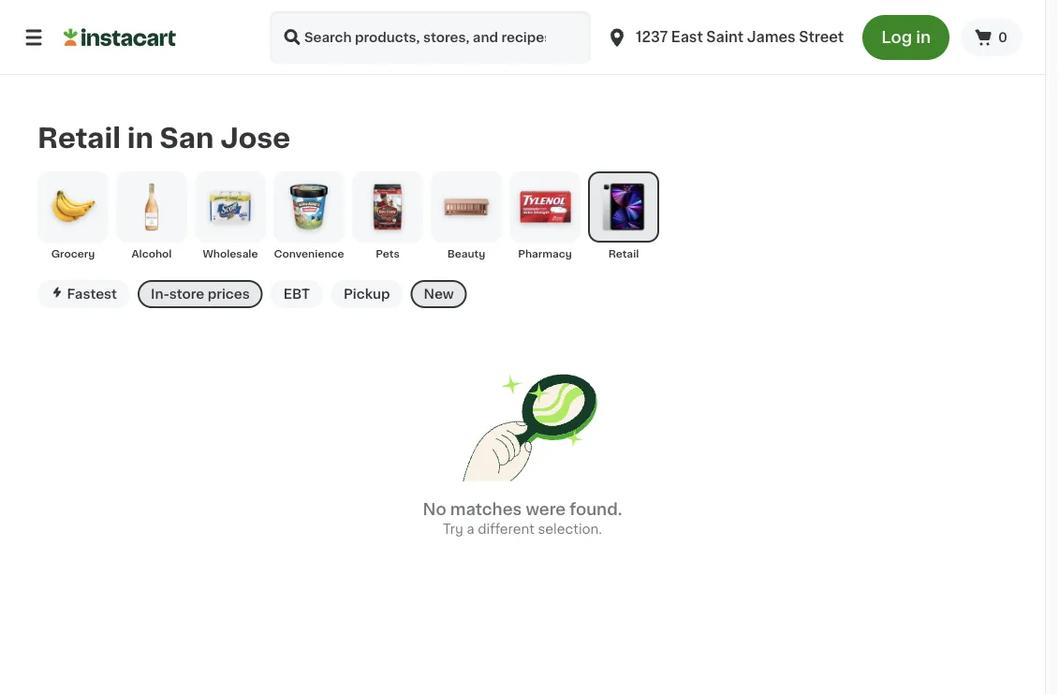 Task type: describe. For each thing, give the bounding box(es) containing it.
prices
[[208, 287, 250, 301]]

beauty button
[[431, 171, 502, 261]]

pets
[[376, 249, 400, 259]]

log
[[881, 30, 912, 45]]

saint
[[707, 30, 744, 44]]

instacart logo image
[[64, 26, 176, 49]]

street
[[799, 30, 844, 44]]

log in
[[881, 30, 931, 45]]

found.
[[570, 501, 622, 517]]

in-store prices button
[[138, 280, 263, 308]]

san
[[160, 124, 214, 151]]

0 button
[[961, 19, 1023, 56]]

new button
[[411, 280, 467, 308]]

convenience button
[[273, 171, 345, 261]]

in for log
[[916, 30, 931, 45]]

matches
[[450, 501, 522, 517]]

fastest button
[[37, 280, 130, 308]]

in for retail
[[127, 124, 153, 151]]

pickup button
[[331, 280, 403, 308]]

log in button
[[863, 15, 950, 60]]

retail button
[[588, 171, 659, 261]]

different
[[478, 522, 535, 536]]

in-store prices
[[151, 287, 250, 301]]

convenience
[[274, 249, 344, 259]]



Task type: locate. For each thing, give the bounding box(es) containing it.
retail right pharmacy
[[608, 249, 639, 259]]

retail up grocery button
[[37, 124, 121, 151]]

ebt button
[[270, 280, 323, 308]]

pharmacy
[[518, 249, 572, 259]]

1 vertical spatial in
[[127, 124, 153, 151]]

1 horizontal spatial in
[[916, 30, 931, 45]]

selection.
[[538, 522, 602, 536]]

in right log
[[916, 30, 931, 45]]

Search field
[[270, 11, 591, 64]]

retail for retail
[[608, 249, 639, 259]]

0 horizontal spatial retail
[[37, 124, 121, 151]]

alcohol button
[[116, 171, 187, 261]]

new
[[424, 287, 454, 301]]

in
[[916, 30, 931, 45], [127, 124, 153, 151]]

retail for retail in san jose
[[37, 124, 121, 151]]

east
[[671, 30, 703, 44]]

grocery
[[51, 249, 95, 259]]

ebt
[[284, 287, 310, 301]]

retail
[[37, 124, 121, 151], [608, 249, 639, 259]]

wholesale
[[203, 249, 258, 259]]

grocery button
[[37, 171, 109, 261]]

pharmacy button
[[510, 171, 581, 261]]

no matches were found. try a different selection.
[[423, 501, 622, 536]]

in inside button
[[916, 30, 931, 45]]

a
[[467, 522, 475, 536]]

in-
[[151, 287, 169, 301]]

in inside main content
[[127, 124, 153, 151]]

0 horizontal spatial in
[[127, 124, 153, 151]]

retail in san jose main content
[[0, 75, 1045, 613]]

beauty
[[447, 249, 485, 259]]

1237
[[636, 30, 668, 44]]

alcohol
[[132, 249, 172, 259]]

None search field
[[270, 11, 591, 64]]

0 vertical spatial retail
[[37, 124, 121, 151]]

retail inside button
[[608, 249, 639, 259]]

fastest
[[67, 287, 117, 301]]

0 vertical spatial in
[[916, 30, 931, 45]]

pets button
[[352, 171, 423, 261]]

store
[[169, 287, 204, 301]]

retail in san jose
[[37, 124, 290, 151]]

pickup
[[344, 287, 390, 301]]

1237 east saint james street button
[[599, 11, 851, 64]]

1 vertical spatial retail
[[608, 249, 639, 259]]

were
[[526, 501, 566, 517]]

try
[[443, 522, 463, 536]]

wholesale button
[[195, 171, 266, 261]]

in left san
[[127, 124, 153, 151]]

jose
[[220, 124, 290, 151]]

james
[[747, 30, 796, 44]]

1237 east saint james street
[[636, 30, 844, 44]]

0
[[998, 31, 1008, 44]]

1237 east saint james street button
[[606, 11, 844, 64]]

no
[[423, 501, 446, 517]]

1 horizontal spatial retail
[[608, 249, 639, 259]]



Task type: vqa. For each thing, say whether or not it's contained in the screenshot.
topmost Retail
yes



